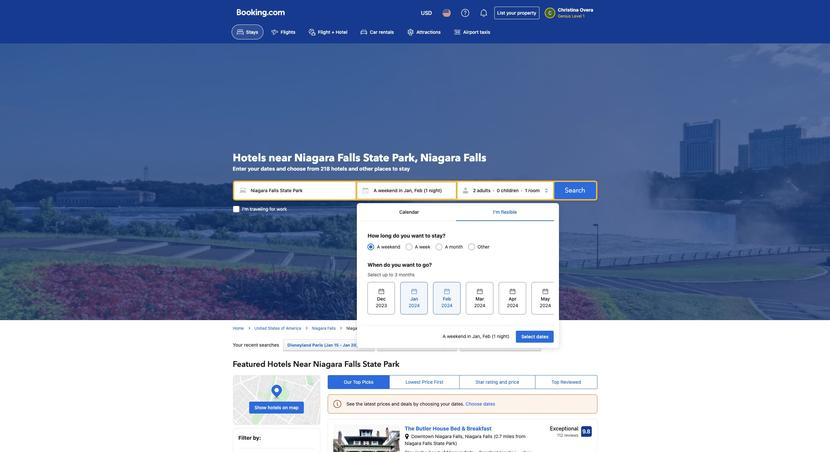 Task type: vqa. For each thing, say whether or not it's contained in the screenshot.
the Lowest Price First
yes



Task type: describe. For each thing, give the bounding box(es) containing it.
when do you want to go?
[[368, 262, 432, 268]]

stays link
[[232, 25, 264, 40]]

week
[[419, 244, 430, 250]]

2024 for may
[[540, 303, 551, 308]]

2 horizontal spatial feb
[[483, 333, 491, 339]]

near
[[293, 359, 311, 370]]

apr
[[509, 296, 517, 302]]

disneyland
[[288, 342, 311, 348]]

hotel
[[336, 29, 348, 35]]

filter by:
[[238, 435, 261, 441]]

to left the go?
[[416, 262, 421, 268]]

to left stay?
[[425, 233, 431, 239]]

choose
[[466, 401, 482, 407]]

your
[[233, 342, 243, 348]]

room
[[529, 188, 540, 193]]

our
[[344, 379, 352, 385]]

svg image
[[362, 187, 369, 194]]

dec 2023
[[376, 296, 387, 308]]

jan for disneyland paris
[[343, 343, 350, 348]]

a month
[[445, 244, 463, 250]]

places
[[375, 166, 391, 172]]

state down 2023 at the bottom
[[372, 326, 382, 331]]

calendar button
[[362, 203, 456, 221]]

choose dates button
[[466, 401, 495, 407]]

list your property link
[[494, 7, 539, 19]]

by
[[413, 401, 419, 407]]

20)
[[351, 343, 358, 348]]

house
[[433, 426, 449, 432]]

select dates button
[[516, 331, 554, 343]]

state inside downtown niagara falls, niagara falls (0.7 miles from niagara falls state park)
[[434, 440, 445, 446]]

status containing see the latest prices and deals by choosing your dates.
[[328, 395, 597, 414]]

your inside hotels near niagara falls state park, niagara falls enter your dates and choose from 218 hotels and other places to stay
[[248, 166, 259, 172]]

2 inside search field
[[473, 188, 476, 193]]

filter
[[238, 435, 252, 441]]

falls,
[[453, 434, 464, 439]]

15
[[334, 343, 339, 348]]

2 adults · 0 children · 1 room
[[473, 188, 540, 193]]

scored 9.8 element
[[581, 426, 592, 437]]

Type your destination search field
[[234, 182, 356, 199]]

show hotels on map link
[[233, 375, 320, 425]]

usd
[[421, 10, 432, 16]]

downtown
[[411, 434, 434, 439]]

property
[[518, 10, 537, 16]]

niagara falls
[[312, 326, 336, 331]]

search button
[[554, 182, 596, 199]]

lowest
[[406, 379, 421, 385]]

united
[[255, 326, 267, 331]]

other
[[478, 244, 490, 250]]

flight + hotel
[[318, 29, 348, 35]]

1 horizontal spatial a weekend in jan, feb (1 night)
[[443, 333, 510, 339]]

prices
[[377, 401, 390, 407]]

a week
[[415, 244, 430, 250]]

hotels inside hotels near niagara falls state park, niagara falls enter your dates and choose from 218 hotels and other places to stay
[[331, 166, 347, 172]]

show hotels on map button
[[249, 402, 304, 414]]

exceptional
[[550, 426, 579, 432]]

0 vertical spatial want
[[411, 233, 424, 239]]

united states of america
[[255, 326, 301, 331]]

how long do you want to stay?
[[368, 233, 446, 239]]

1 vertical spatial you
[[392, 262, 401, 268]]

(jan for las vegas, nv
[[496, 343, 505, 348]]

apr 2024
[[507, 296, 518, 308]]

1 vertical spatial night)
[[497, 333, 510, 339]]

select up to 3 months
[[368, 272, 415, 277]]

star
[[476, 379, 485, 385]]

the
[[356, 401, 363, 407]]

enter
[[233, 166, 247, 172]]

1 inside search field
[[525, 188, 527, 193]]

flight + hotel link
[[303, 25, 353, 40]]

breakfast
[[467, 426, 492, 432]]

downtown niagara falls, niagara falls (0.7 miles from niagara falls state park)
[[405, 434, 526, 446]]

our top picks
[[344, 379, 374, 385]]

airport taxis link
[[449, 25, 496, 40]]

mar 2024
[[474, 296, 486, 308]]

1 horizontal spatial (1
[[492, 333, 496, 339]]

2 · from the left
[[521, 188, 523, 193]]

miles
[[503, 434, 514, 439]]

recent
[[244, 342, 258, 348]]

overa
[[580, 7, 594, 13]]

booking.com online hotel reservations image
[[237, 9, 285, 17]]

select for select dates
[[521, 334, 535, 339]]

car rentals link
[[355, 25, 399, 40]]

2 horizontal spatial your
[[507, 10, 516, 16]]

none search field containing search
[[233, 181, 597, 348]]

0
[[497, 188, 500, 193]]

jan for las vegas, nv
[[512, 343, 520, 348]]

choosing
[[420, 401, 439, 407]]

butler
[[416, 426, 432, 432]]

0 vertical spatial weekend
[[378, 188, 398, 193]]

usd button
[[417, 5, 436, 21]]

the
[[405, 426, 415, 432]]

from inside hotels near niagara falls state park, niagara falls enter your dates and choose from 218 hotels and other places to stay
[[307, 166, 319, 172]]

dates inside button
[[537, 334, 549, 339]]

jan inside jan 2024
[[410, 296, 418, 302]]

(0.7
[[494, 434, 502, 439]]

niagara falls link
[[312, 326, 336, 332]]

united states of america link
[[255, 326, 301, 332]]

park)
[[446, 440, 457, 446]]

rating
[[486, 379, 498, 385]]

2023
[[376, 303, 387, 308]]

long
[[381, 233, 392, 239]]

stay?
[[432, 233, 446, 239]]

traveling
[[250, 206, 268, 212]]

2 inside "las vegas, nv (jan 2 - jan 5)"
[[506, 343, 508, 348]]

calendar
[[399, 209, 419, 215]]

&
[[462, 426, 466, 432]]

2024 for jan
[[409, 303, 420, 308]]

your recent searches
[[233, 342, 279, 348]]

taxis
[[480, 29, 490, 35]]

month
[[449, 244, 463, 250]]

airport taxis
[[463, 29, 490, 35]]

by:
[[253, 435, 261, 441]]

(jan for disneyland paris
[[324, 343, 333, 348]]

first
[[434, 379, 444, 385]]

feb inside feb 2024
[[443, 296, 451, 302]]

bed
[[450, 426, 460, 432]]

1 vertical spatial weekend
[[381, 244, 400, 250]]

from inside downtown niagara falls, niagara falls (0.7 miles from niagara falls state park)
[[516, 434, 526, 439]]

home link
[[233, 326, 244, 332]]

0 vertical spatial jan,
[[404, 188, 413, 193]]

rentals
[[379, 29, 394, 35]]



Task type: locate. For each thing, give the bounding box(es) containing it.
weekend down long
[[381, 244, 400, 250]]

searches
[[259, 342, 279, 348]]

1 vertical spatial want
[[402, 262, 415, 268]]

may 2024
[[540, 296, 551, 308]]

- right 15
[[340, 343, 342, 348]]

to left 3
[[389, 272, 393, 277]]

+
[[332, 29, 335, 35]]

2024 down apr
[[507, 303, 518, 308]]

0 vertical spatial (1
[[424, 188, 428, 193]]

see the latest prices and deals by choosing your dates. choose dates
[[347, 401, 495, 407]]

car
[[370, 29, 378, 35]]

dates inside status
[[483, 401, 495, 407]]

1 horizontal spatial i'm
[[493, 209, 500, 215]]

1
[[583, 14, 585, 19], [525, 188, 527, 193]]

(jan right vegas, nv
[[496, 343, 505, 348]]

dates inside hotels near niagara falls state park, niagara falls enter your dates and choose from 218 hotels and other places to stay
[[261, 166, 275, 172]]

to
[[393, 166, 398, 172], [425, 233, 431, 239], [416, 262, 421, 268], [389, 272, 393, 277]]

vegas, nv
[[473, 342, 495, 348]]

select dates
[[521, 334, 549, 339]]

select up 5)
[[521, 334, 535, 339]]

hotels near niagara falls state park, niagara falls enter your dates and choose from 218 hotels and other places to stay
[[233, 151, 487, 172]]

1 horizontal spatial hotels
[[331, 166, 347, 172]]

9.8
[[583, 429, 590, 435]]

top right "our"
[[353, 379, 361, 385]]

near
[[269, 151, 292, 165]]

tab list
[[362, 203, 554, 221]]

do
[[393, 233, 400, 239], [384, 262, 390, 268]]

state up places
[[363, 151, 389, 165]]

select for select up to 3 months
[[368, 272, 381, 277]]

1 vertical spatial (1
[[492, 333, 496, 339]]

deals
[[401, 401, 412, 407]]

1 vertical spatial hotels
[[268, 405, 281, 410]]

(jan left 15
[[324, 343, 333, 348]]

1 horizontal spatial from
[[516, 434, 526, 439]]

0 vertical spatial in
[[399, 188, 403, 193]]

0 horizontal spatial top
[[353, 379, 361, 385]]

· right 'children'
[[521, 188, 523, 193]]

price
[[422, 379, 433, 385]]

from
[[307, 166, 319, 172], [516, 434, 526, 439]]

2 2024 from the left
[[442, 303, 453, 308]]

las vegas, nv (jan 2 - jan 5)
[[464, 342, 525, 348]]

top
[[353, 379, 361, 385], [552, 379, 559, 385]]

1 horizontal spatial hotels
[[268, 359, 291, 370]]

dates
[[261, 166, 275, 172], [537, 334, 549, 339], [483, 401, 495, 407]]

choose
[[287, 166, 306, 172]]

dates up las vegas,&nbsp;nv
 - remove this item from your recent searches image
[[537, 334, 549, 339]]

feb
[[414, 188, 423, 193], [443, 296, 451, 302], [483, 333, 491, 339]]

do up up
[[384, 262, 390, 268]]

2 vertical spatial dates
[[483, 401, 495, 407]]

0 vertical spatial a weekend in jan, feb (1 night)
[[374, 188, 442, 193]]

2024 left "mar 2024"
[[442, 303, 453, 308]]

weekend right svg icon
[[378, 188, 398, 193]]

work
[[277, 206, 287, 212]]

your right enter
[[248, 166, 259, 172]]

stay
[[399, 166, 410, 172]]

featured
[[233, 359, 266, 370]]

other
[[359, 166, 373, 172]]

i'm for i'm flexible
[[493, 209, 500, 215]]

tab list containing calendar
[[362, 203, 554, 221]]

· left 0
[[493, 188, 495, 193]]

feb up vegas, nv
[[483, 333, 491, 339]]

1 horizontal spatial ·
[[521, 188, 523, 193]]

in
[[399, 188, 403, 193], [467, 333, 471, 339]]

0 horizontal spatial from
[[307, 166, 319, 172]]

0 vertical spatial hotels
[[233, 151, 266, 165]]

1 vertical spatial 2
[[506, 343, 508, 348]]

feb left mar at the right bottom of the page
[[443, 296, 451, 302]]

1 horizontal spatial 1
[[583, 14, 585, 19]]

1 vertical spatial do
[[384, 262, 390, 268]]

feb up calendar button
[[414, 188, 423, 193]]

2 vertical spatial weekend
[[447, 333, 466, 339]]

1 vertical spatial your
[[248, 166, 259, 172]]

(jan
[[324, 343, 333, 348], [496, 343, 505, 348]]

112
[[557, 433, 563, 438]]

how
[[368, 233, 379, 239]]

the butler house bed & breakfast, hotel near niagara falls state park, niagara falls image
[[333, 425, 400, 452]]

your right list
[[507, 10, 516, 16]]

2 top from the left
[[552, 379, 559, 385]]

las vegas,&nbsp;nv
 - remove this item from your recent searches image
[[533, 343, 537, 348]]

want up a week
[[411, 233, 424, 239]]

1 · from the left
[[493, 188, 495, 193]]

5)
[[521, 343, 525, 348]]

home
[[233, 326, 244, 331]]

jan, up calendar button
[[404, 188, 413, 193]]

2 (jan from the left
[[496, 343, 505, 348]]

0 horizontal spatial in
[[399, 188, 403, 193]]

hotels inside hotels near niagara falls state park, niagara falls enter your dates and choose from 218 hotels and other places to stay
[[233, 151, 266, 165]]

2024 for mar
[[474, 303, 486, 308]]

attractions link
[[402, 25, 446, 40]]

and left price
[[499, 379, 507, 385]]

adults
[[477, 188, 491, 193]]

0 horizontal spatial 1
[[525, 188, 527, 193]]

search
[[565, 186, 586, 195]]

- for las vegas, nv
[[509, 343, 511, 348]]

(jan inside disneyland paris (jan 15 - jan 20)
[[324, 343, 333, 348]]

0 horizontal spatial ·
[[493, 188, 495, 193]]

airport
[[463, 29, 479, 35]]

feb 2024
[[442, 296, 453, 308]]

1 horizontal spatial night)
[[497, 333, 510, 339]]

hotels
[[233, 151, 266, 165], [268, 359, 291, 370]]

i'm inside button
[[493, 209, 500, 215]]

status
[[328, 395, 597, 414]]

0 horizontal spatial select
[[368, 272, 381, 277]]

3 2024 from the left
[[474, 303, 486, 308]]

state up 'picks'
[[363, 359, 382, 370]]

2 horizontal spatial dates
[[537, 334, 549, 339]]

0 vertical spatial select
[[368, 272, 381, 277]]

top left reviewed
[[552, 379, 559, 385]]

you right long
[[401, 233, 410, 239]]

1 horizontal spatial select
[[521, 334, 535, 339]]

1 top from the left
[[353, 379, 361, 385]]

flights link
[[266, 25, 301, 40]]

in down stay
[[399, 188, 403, 193]]

·
[[493, 188, 495, 193], [521, 188, 523, 193]]

jan,
[[404, 188, 413, 193], [472, 333, 481, 339]]

(1 up calendar button
[[424, 188, 428, 193]]

2024 for feb
[[442, 303, 453, 308]]

hotels up enter
[[233, 151, 266, 165]]

0 horizontal spatial jan
[[343, 343, 350, 348]]

5 2024 from the left
[[540, 303, 551, 308]]

i'm
[[242, 206, 249, 212], [493, 209, 500, 215]]

jan, up vegas, nv
[[472, 333, 481, 339]]

2 vertical spatial your
[[441, 401, 450, 407]]

a weekend in jan, feb (1 night)
[[374, 188, 442, 193], [443, 333, 510, 339]]

0 vertical spatial park
[[383, 326, 391, 331]]

0 horizontal spatial (jan
[[324, 343, 333, 348]]

children
[[501, 188, 519, 193]]

select inside button
[[521, 334, 535, 339]]

2
[[473, 188, 476, 193], [506, 343, 508, 348]]

on
[[282, 405, 288, 410]]

jan down months
[[410, 296, 418, 302]]

1 horizontal spatial (jan
[[496, 343, 505, 348]]

2024 down mar at the right bottom of the page
[[474, 303, 486, 308]]

0 horizontal spatial feb
[[414, 188, 423, 193]]

1 horizontal spatial top
[[552, 379, 559, 385]]

1 vertical spatial select
[[521, 334, 535, 339]]

1 vertical spatial dates
[[537, 334, 549, 339]]

your left the dates.
[[441, 401, 450, 407]]

go?
[[423, 262, 432, 268]]

2 left adults
[[473, 188, 476, 193]]

want up months
[[402, 262, 415, 268]]

1 inside christina overa genius level 1
[[583, 14, 585, 19]]

1 horizontal spatial feb
[[443, 296, 451, 302]]

the butler house bed & breakfast
[[405, 426, 492, 432]]

featured hotels near niagara falls state park
[[233, 359, 400, 370]]

and left deals
[[392, 401, 400, 407]]

0 horizontal spatial -
[[340, 343, 342, 348]]

1 (jan from the left
[[324, 343, 333, 348]]

(1 up "las vegas, nv (jan 2 - jan 5)"
[[492, 333, 496, 339]]

3
[[395, 272, 398, 277]]

- left 5)
[[509, 343, 511, 348]]

i'm for i'm traveling for work
[[242, 206, 249, 212]]

1 2024 from the left
[[409, 303, 420, 308]]

0 horizontal spatial 2
[[473, 188, 476, 193]]

1 vertical spatial from
[[516, 434, 526, 439]]

0 vertical spatial from
[[307, 166, 319, 172]]

0 vertical spatial hotels
[[331, 166, 347, 172]]

see
[[347, 401, 355, 407]]

- inside "las vegas, nv (jan 2 - jan 5)"
[[509, 343, 511, 348]]

hotels inside show hotels on map button
[[268, 405, 281, 410]]

do right long
[[393, 233, 400, 239]]

0 vertical spatial 2
[[473, 188, 476, 193]]

christina
[[558, 7, 579, 13]]

up
[[382, 272, 388, 277]]

select down when
[[368, 272, 381, 277]]

None search field
[[233, 181, 597, 348]]

jan left 20)
[[343, 343, 350, 348]]

state inside hotels near niagara falls state park, niagara falls enter your dates and choose from 218 hotels and other places to stay
[[363, 151, 389, 165]]

1 horizontal spatial jan
[[410, 296, 418, 302]]

weekend up las
[[447, 333, 466, 339]]

show
[[255, 405, 267, 410]]

0 horizontal spatial dates
[[261, 166, 275, 172]]

lowest price first
[[406, 379, 444, 385]]

0 horizontal spatial jan,
[[404, 188, 413, 193]]

jan inside "las vegas, nv (jan 2 - jan 5)"
[[512, 343, 520, 348]]

i'm left flexible
[[493, 209, 500, 215]]

flight
[[318, 29, 330, 35]]

0 vertical spatial night)
[[429, 188, 442, 193]]

car rentals
[[370, 29, 394, 35]]

1 horizontal spatial jan,
[[472, 333, 481, 339]]

2 - from the left
[[509, 343, 511, 348]]

state left park)
[[434, 440, 445, 446]]

0 horizontal spatial hotels
[[233, 151, 266, 165]]

2 horizontal spatial jan
[[512, 343, 520, 348]]

a weekend in jan, feb (1 night) up calendar button
[[374, 188, 442, 193]]

to left stay
[[393, 166, 398, 172]]

i'm flexible button
[[456, 203, 554, 221]]

in up las
[[467, 333, 471, 339]]

0 horizontal spatial a weekend in jan, feb (1 night)
[[374, 188, 442, 193]]

2024 down may
[[540, 303, 551, 308]]

1 down overa
[[583, 14, 585, 19]]

0 horizontal spatial hotels
[[268, 405, 281, 410]]

- for disneyland paris
[[340, 343, 342, 348]]

1 vertical spatial in
[[467, 333, 471, 339]]

i'm left "traveling" at the left top of the page
[[242, 206, 249, 212]]

and down near
[[276, 166, 286, 172]]

1 horizontal spatial do
[[393, 233, 400, 239]]

0 horizontal spatial your
[[248, 166, 259, 172]]

and left other
[[349, 166, 358, 172]]

hotels down searches
[[268, 359, 291, 370]]

1 vertical spatial 1
[[525, 188, 527, 193]]

1 horizontal spatial your
[[441, 401, 450, 407]]

1 horizontal spatial dates
[[483, 401, 495, 407]]

2 vertical spatial feb
[[483, 333, 491, 339]]

list your property
[[497, 10, 537, 16]]

dates right choose
[[483, 401, 495, 407]]

from left 218
[[307, 166, 319, 172]]

0 vertical spatial 1
[[583, 14, 585, 19]]

2 left 5)
[[506, 343, 508, 348]]

0 horizontal spatial night)
[[429, 188, 442, 193]]

1 vertical spatial jan,
[[472, 333, 481, 339]]

a weekend in jan, feb (1 night) up vegas, nv
[[443, 333, 510, 339]]

hotels right 218
[[331, 166, 347, 172]]

jan left 5)
[[512, 343, 520, 348]]

1 vertical spatial hotels
[[268, 359, 291, 370]]

1 vertical spatial park
[[384, 359, 400, 370]]

night)
[[429, 188, 442, 193], [497, 333, 510, 339]]

1 horizontal spatial in
[[467, 333, 471, 339]]

(jan inside "las vegas, nv (jan 2 - jan 5)"
[[496, 343, 505, 348]]

to inside hotels near niagara falls state park, niagara falls enter your dates and choose from 218 hotels and other places to stay
[[393, 166, 398, 172]]

2024 for apr
[[507, 303, 518, 308]]

1 - from the left
[[340, 343, 342, 348]]

0 horizontal spatial i'm
[[242, 206, 249, 212]]

you up 3
[[392, 262, 401, 268]]

hotels left on at the bottom left of page
[[268, 405, 281, 410]]

4 2024 from the left
[[507, 303, 518, 308]]

1 horizontal spatial 2
[[506, 343, 508, 348]]

flights
[[281, 29, 296, 35]]

1 vertical spatial a weekend in jan, feb (1 night)
[[443, 333, 510, 339]]

1 left room
[[525, 188, 527, 193]]

0 vertical spatial dates
[[261, 166, 275, 172]]

0 horizontal spatial do
[[384, 262, 390, 268]]

0 vertical spatial feb
[[414, 188, 423, 193]]

select
[[368, 272, 381, 277], [521, 334, 535, 339]]

- inside disneyland paris (jan 15 - jan 20)
[[340, 343, 342, 348]]

2024 down months
[[409, 303, 420, 308]]

1 horizontal spatial -
[[509, 343, 511, 348]]

dec
[[377, 296, 386, 302]]

i'm traveling for work
[[242, 206, 287, 212]]

1 vertical spatial feb
[[443, 296, 451, 302]]

months
[[399, 272, 415, 277]]

for
[[270, 206, 276, 212]]

0 horizontal spatial (1
[[424, 188, 428, 193]]

from right miles
[[516, 434, 526, 439]]

niagara inside niagara falls link
[[312, 326, 326, 331]]

0 vertical spatial you
[[401, 233, 410, 239]]

0 vertical spatial your
[[507, 10, 516, 16]]

niagara falls state park
[[347, 326, 391, 331]]

0 vertical spatial do
[[393, 233, 400, 239]]

218
[[321, 166, 330, 172]]

jan inside disneyland paris (jan 15 - jan 20)
[[343, 343, 350, 348]]

may
[[541, 296, 550, 302]]

genius
[[558, 14, 571, 19]]

dates down near
[[261, 166, 275, 172]]



